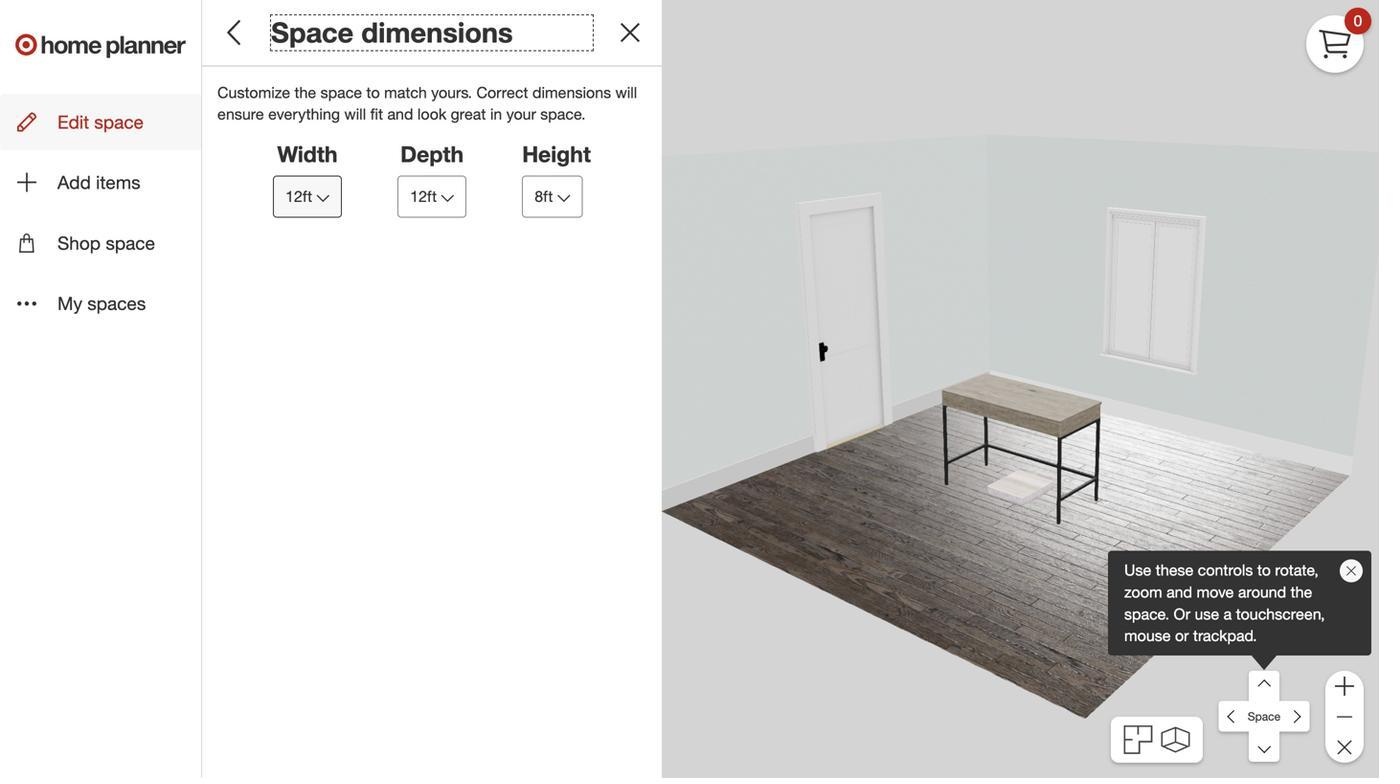 Task type: vqa. For each thing, say whether or not it's contained in the screenshot.
will
yes



Task type: describe. For each thing, give the bounding box(es) containing it.
1 12ft button from the left
[[273, 176, 342, 218]]

space. inside use these controls to rotate, zoom and move around the space. or use a touchscreen, mouse or trackpad.
[[1124, 605, 1169, 624]]

edit space
[[57, 111, 144, 133]]

edit
[[57, 111, 89, 133]]

in
[[490, 105, 502, 124]]

correct
[[476, 83, 528, 102]]

top view button icon image
[[1124, 726, 1152, 755]]

and inside "customize the space to match yours. correct dimensions will ensure everything will fit and look great in your space."
[[387, 105, 413, 124]]

trackpad.
[[1193, 627, 1257, 646]]

use these controls to rotate, zoom and move around the space. or use a touchscreen, mouse or trackpad. tooltip
[[1108, 551, 1371, 656]]

customize the space to match yours. correct dimensions will ensure everything will fit and look great in your space.
[[217, 83, 637, 124]]

depth
[[400, 141, 464, 168]]

tilt camera down 30° image
[[1249, 732, 1280, 763]]

mouse
[[1124, 627, 1171, 646]]

my spaces button
[[0, 275, 201, 332]]

space for space dimensions
[[271, 15, 354, 49]]

everything
[[268, 105, 340, 124]]

height
[[522, 141, 591, 168]]

use
[[1124, 561, 1151, 580]]

8ft button
[[522, 176, 583, 218]]

the inside use these controls to rotate, zoom and move around the space. or use a touchscreen, mouse or trackpad.
[[1291, 583, 1312, 602]]

match
[[384, 83, 427, 102]]

home planner landing page image
[[15, 15, 186, 77]]

0 horizontal spatial will
[[344, 105, 366, 124]]

my spaces
[[57, 292, 146, 315]]

these
[[1156, 561, 1194, 580]]

a
[[1224, 605, 1232, 624]]

12ft for 1st 12ft dropdown button from the right
[[410, 187, 437, 206]]

space for space
[[1248, 710, 1281, 724]]

use these controls to rotate, zoom and move around the space. or use a touchscreen, mouse or trackpad.
[[1124, 561, 1325, 646]]

to for controls
[[1257, 561, 1271, 580]]

around
[[1238, 583, 1286, 602]]

shop
[[57, 232, 101, 254]]

or
[[1175, 627, 1189, 646]]

or
[[1174, 605, 1190, 624]]

use
[[1195, 605, 1219, 624]]

edit space button
[[0, 94, 201, 150]]

ensure
[[217, 105, 264, 124]]

rotate,
[[1275, 561, 1319, 580]]

zoom
[[1124, 583, 1162, 602]]

your
[[506, 105, 536, 124]]



Task type: locate. For each thing, give the bounding box(es) containing it.
12ft button down current space width element
[[273, 176, 342, 218]]

space
[[320, 83, 362, 102], [94, 111, 144, 133], [106, 232, 155, 254]]

dimensions up your
[[532, 83, 611, 102]]

12ft
[[285, 187, 312, 206], [410, 187, 437, 206]]

spaces
[[87, 292, 146, 315]]

will
[[615, 83, 637, 102], [344, 105, 366, 124]]

12ft button down current space depth element in the top left of the page
[[398, 176, 467, 218]]

space dimensions
[[271, 15, 513, 49]]

1 vertical spatial to
[[1257, 561, 1271, 580]]

space. inside "customize the space to match yours. correct dimensions will ensure everything will fit and look great in your space."
[[540, 105, 586, 124]]

space inside button
[[106, 232, 155, 254]]

to inside use these controls to rotate, zoom and move around the space. or use a touchscreen, mouse or trackpad.
[[1257, 561, 1271, 580]]

dimensions
[[361, 15, 513, 49], [532, 83, 611, 102]]

0 vertical spatial the
[[294, 83, 316, 102]]

0 vertical spatial to
[[366, 83, 380, 102]]

2 12ft from the left
[[410, 187, 437, 206]]

space right edit
[[94, 111, 144, 133]]

current space width element
[[273, 141, 342, 168]]

controls
[[1198, 561, 1253, 580]]

1 vertical spatial the
[[1291, 583, 1312, 602]]

space. up mouse
[[1124, 605, 1169, 624]]

customize
[[217, 83, 290, 102]]

and inside use these controls to rotate, zoom and move around the space. or use a touchscreen, mouse or trackpad.
[[1167, 583, 1192, 602]]

space for edit space
[[94, 111, 144, 133]]

touchscreen,
[[1236, 605, 1325, 624]]

0 horizontal spatial space
[[271, 15, 354, 49]]

space
[[271, 15, 354, 49], [1248, 710, 1281, 724]]

space up "everything"
[[320, 83, 362, 102]]

current space depth element
[[398, 141, 467, 168]]

the
[[294, 83, 316, 102], [1291, 583, 1312, 602]]

2 vertical spatial space
[[106, 232, 155, 254]]

and up or
[[1167, 583, 1192, 602]]

0 vertical spatial space.
[[540, 105, 586, 124]]

1 horizontal spatial to
[[1257, 561, 1271, 580]]

yours.
[[431, 83, 472, 102]]

add items
[[57, 172, 140, 194]]

space right shop
[[106, 232, 155, 254]]

width
[[277, 141, 338, 168]]

the up "everything"
[[294, 83, 316, 102]]

to
[[366, 83, 380, 102], [1257, 561, 1271, 580]]

1 12ft from the left
[[285, 187, 312, 206]]

fit
[[370, 105, 383, 124]]

1 vertical spatial dimensions
[[532, 83, 611, 102]]

0 horizontal spatial space.
[[540, 105, 586, 124]]

great
[[451, 105, 486, 124]]

pan camera left 30° image
[[1219, 702, 1249, 732]]

1 horizontal spatial 12ft
[[410, 187, 437, 206]]

12ft button
[[273, 176, 342, 218], [398, 176, 467, 218]]

0 horizontal spatial to
[[366, 83, 380, 102]]

1 vertical spatial space.
[[1124, 605, 1169, 624]]

items
[[96, 172, 140, 194]]

0 vertical spatial dimensions
[[361, 15, 513, 49]]

0 horizontal spatial 12ft
[[285, 187, 312, 206]]

space.
[[540, 105, 586, 124], [1124, 605, 1169, 624]]

0 button
[[1306, 8, 1371, 73]]

space. up "height"
[[540, 105, 586, 124]]

add items button
[[0, 154, 201, 211]]

dimensions inside "customize the space to match yours. correct dimensions will ensure everything will fit and look great in your space."
[[532, 83, 611, 102]]

space down "tilt camera up 30°" "icon"
[[1248, 710, 1281, 724]]

the down rotate,
[[1291, 583, 1312, 602]]

1 vertical spatial space
[[1248, 710, 1281, 724]]

1 horizontal spatial dimensions
[[532, 83, 611, 102]]

1 vertical spatial and
[[1167, 583, 1192, 602]]

1 horizontal spatial 12ft button
[[398, 176, 467, 218]]

1 horizontal spatial will
[[615, 83, 637, 102]]

move
[[1197, 583, 1234, 602]]

12ft down current space depth element in the top left of the page
[[410, 187, 437, 206]]

0 horizontal spatial the
[[294, 83, 316, 102]]

12ft down current space width element
[[285, 187, 312, 206]]

space inside "customize the space to match yours. correct dimensions will ensure everything will fit and look great in your space."
[[320, 83, 362, 102]]

12ft for 2nd 12ft dropdown button from right
[[285, 187, 312, 206]]

to up fit
[[366, 83, 380, 102]]

1 horizontal spatial and
[[1167, 583, 1192, 602]]

add
[[57, 172, 91, 194]]

and
[[387, 105, 413, 124], [1167, 583, 1192, 602]]

dimensions up yours.
[[361, 15, 513, 49]]

pan camera right 30° image
[[1279, 702, 1310, 732]]

8ft
[[535, 187, 553, 206]]

front view button icon image
[[1161, 728, 1190, 753]]

2 12ft button from the left
[[398, 176, 467, 218]]

0 vertical spatial space
[[271, 15, 354, 49]]

space inside 'button'
[[94, 111, 144, 133]]

to inside "customize the space to match yours. correct dimensions will ensure everything will fit and look great in your space."
[[366, 83, 380, 102]]

0 vertical spatial and
[[387, 105, 413, 124]]

0 vertical spatial will
[[615, 83, 637, 102]]

0 horizontal spatial 12ft button
[[273, 176, 342, 218]]

shop space button
[[0, 215, 201, 271]]

the inside "customize the space to match yours. correct dimensions will ensure everything will fit and look great in your space."
[[294, 83, 316, 102]]

and down match
[[387, 105, 413, 124]]

shop space
[[57, 232, 155, 254]]

tilt camera up 30° image
[[1249, 671, 1280, 702]]

my
[[57, 292, 82, 315]]

0 horizontal spatial dimensions
[[361, 15, 513, 49]]

0 vertical spatial space
[[320, 83, 362, 102]]

0 horizontal spatial and
[[387, 105, 413, 124]]

space up "everything"
[[271, 15, 354, 49]]

1 horizontal spatial the
[[1291, 583, 1312, 602]]

to up around on the bottom of the page
[[1257, 561, 1271, 580]]

1 horizontal spatial space.
[[1124, 605, 1169, 624]]

1 horizontal spatial space
[[1248, 710, 1281, 724]]

1 vertical spatial will
[[344, 105, 366, 124]]

to for space
[[366, 83, 380, 102]]

1 vertical spatial space
[[94, 111, 144, 133]]

look
[[417, 105, 446, 124]]

current space height element
[[522, 141, 591, 168]]

0
[[1354, 12, 1362, 30]]

space for shop space
[[106, 232, 155, 254]]



